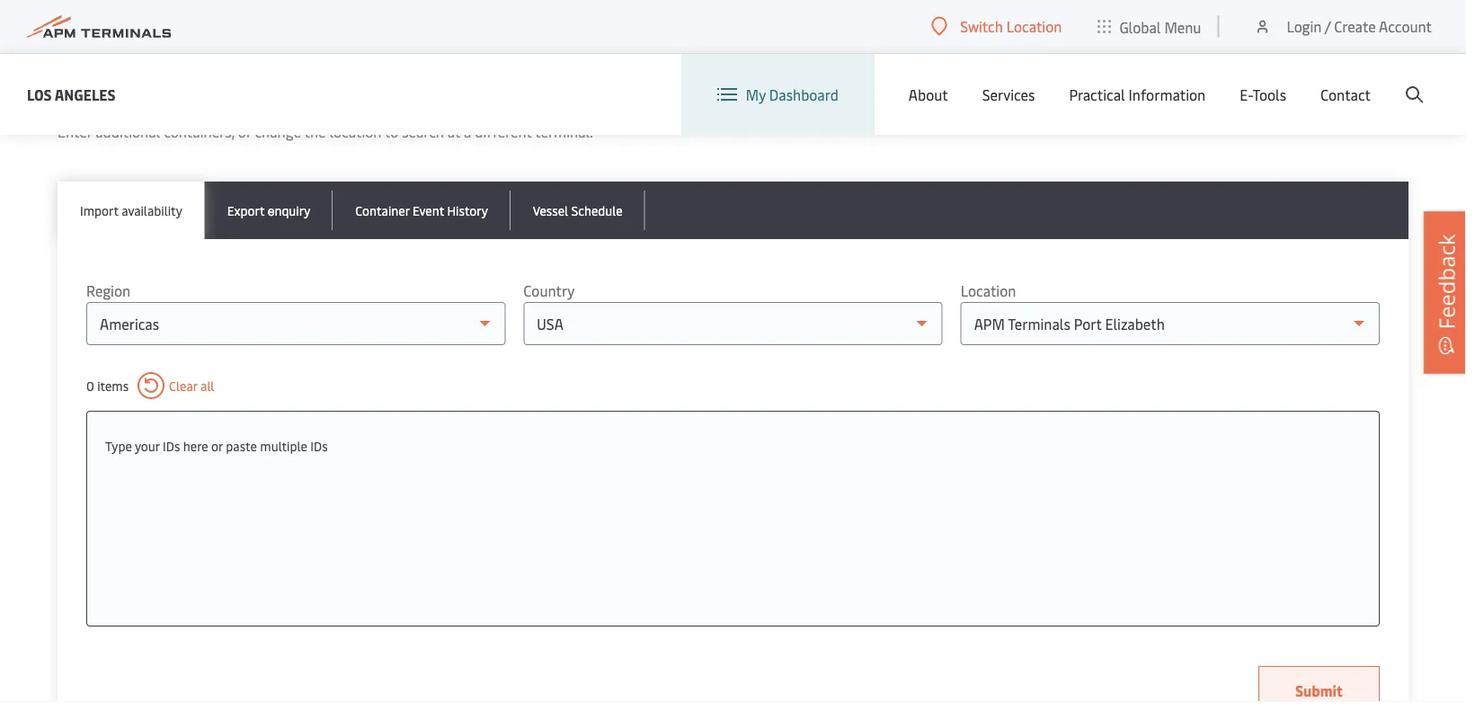 Task type: describe. For each thing, give the bounding box(es) containing it.
type
[[105, 437, 132, 454]]

search
[[58, 82, 132, 116]]

all
[[201, 377, 214, 394]]

schedule
[[571, 201, 623, 218]]

search
[[402, 122, 444, 141]]

feedback
[[1432, 234, 1461, 329]]

again
[[139, 82, 199, 116]]

import availability
[[80, 201, 182, 218]]

export еnquiry button
[[205, 182, 333, 239]]

about button
[[909, 54, 948, 135]]

export
[[227, 201, 265, 218]]

items
[[97, 377, 129, 394]]

0
[[86, 377, 94, 394]]

2 ids from the left
[[310, 437, 328, 454]]

clear all
[[169, 377, 214, 394]]

region
[[86, 281, 130, 300]]

switch location
[[960, 17, 1062, 36]]

tools
[[1253, 85, 1286, 104]]

paste
[[226, 437, 257, 454]]

type your ids here or paste multiple ids
[[105, 437, 328, 454]]

submit
[[1295, 681, 1343, 700]]

terminal.
[[535, 122, 593, 141]]

submit button
[[1258, 666, 1380, 702]]

or inside search again enter additional containers, or change the location to search at a different terminal.
[[238, 122, 251, 141]]

e-tools button
[[1240, 54, 1286, 135]]

clear
[[169, 377, 197, 394]]

search again enter additional containers, or change the location to search at a different terminal.
[[58, 82, 593, 141]]

my dashboard button
[[717, 54, 839, 135]]

los angeles link
[[27, 83, 116, 106]]

here
[[183, 437, 208, 454]]

/
[[1325, 17, 1331, 36]]

my dashboard
[[746, 85, 839, 104]]

container event history
[[355, 201, 488, 218]]

about
[[909, 85, 948, 104]]

location inside button
[[1006, 17, 1062, 36]]

1 vertical spatial or
[[211, 437, 223, 454]]

dashboard
[[769, 85, 839, 104]]

account
[[1379, 17, 1432, 36]]

information
[[1129, 85, 1206, 104]]

additional
[[95, 122, 160, 141]]

to
[[385, 122, 398, 141]]

1 vertical spatial location
[[961, 281, 1016, 300]]

import availability button
[[58, 182, 205, 239]]

containers,
[[164, 122, 235, 141]]

history
[[447, 201, 488, 218]]

login / create account
[[1287, 17, 1432, 36]]

0 items
[[86, 377, 129, 394]]

global menu
[[1120, 17, 1201, 36]]



Task type: locate. For each thing, give the bounding box(es) containing it.
vessel schedule button
[[510, 182, 645, 239]]

services
[[982, 85, 1035, 104]]

global menu button
[[1080, 0, 1219, 53]]

my
[[746, 85, 766, 104]]

or
[[238, 122, 251, 141], [211, 437, 223, 454]]

practical information button
[[1069, 54, 1206, 135]]

enter
[[58, 122, 92, 141]]

menu
[[1164, 17, 1201, 36]]

1 horizontal spatial ids
[[310, 437, 328, 454]]

the
[[304, 122, 326, 141]]

0 vertical spatial location
[[1006, 17, 1062, 36]]

availability
[[122, 201, 182, 218]]

a
[[464, 122, 471, 141]]

services button
[[982, 54, 1035, 135]]

login
[[1287, 17, 1322, 36]]

vessel schedule
[[533, 201, 623, 218]]

location
[[329, 122, 381, 141]]

import
[[80, 201, 118, 218]]

login / create account link
[[1253, 0, 1432, 53]]

ids right 'multiple' on the left of page
[[310, 437, 328, 454]]

container
[[355, 201, 409, 218]]

e-tools
[[1240, 85, 1286, 104]]

1 horizontal spatial or
[[238, 122, 251, 141]]

export еnquiry
[[227, 201, 310, 218]]

global
[[1120, 17, 1161, 36]]

clear all button
[[138, 372, 214, 399]]

tab list
[[58, 182, 1409, 239]]

contact
[[1321, 85, 1371, 104]]

or left change
[[238, 122, 251, 141]]

practical
[[1069, 85, 1125, 104]]

country
[[523, 281, 575, 300]]

change
[[255, 122, 301, 141]]

switch location button
[[932, 16, 1062, 36]]

еnquiry
[[268, 201, 310, 218]]

angeles
[[55, 84, 116, 104]]

los
[[27, 84, 52, 104]]

multiple
[[260, 437, 307, 454]]

container event history button
[[333, 182, 510, 239]]

ids right your
[[163, 437, 180, 454]]

at
[[447, 122, 460, 141]]

tab list containing import availability
[[58, 182, 1409, 239]]

0 horizontal spatial or
[[211, 437, 223, 454]]

feedback button
[[1424, 212, 1466, 374]]

event
[[413, 201, 444, 218]]

switch
[[960, 17, 1003, 36]]

or right here
[[211, 437, 223, 454]]

different
[[475, 122, 532, 141]]

0 horizontal spatial ids
[[163, 437, 180, 454]]

contact button
[[1321, 54, 1371, 135]]

e-
[[1240, 85, 1253, 104]]

your
[[135, 437, 160, 454]]

create
[[1334, 17, 1376, 36]]

practical information
[[1069, 85, 1206, 104]]

los angeles
[[27, 84, 116, 104]]

location
[[1006, 17, 1062, 36], [961, 281, 1016, 300]]

0 vertical spatial or
[[238, 122, 251, 141]]

None text field
[[105, 430, 1361, 462]]

vessel
[[533, 201, 568, 218]]

ids
[[163, 437, 180, 454], [310, 437, 328, 454]]

1 ids from the left
[[163, 437, 180, 454]]



Task type: vqa. For each thing, say whether or not it's contained in the screenshot.
text box
yes



